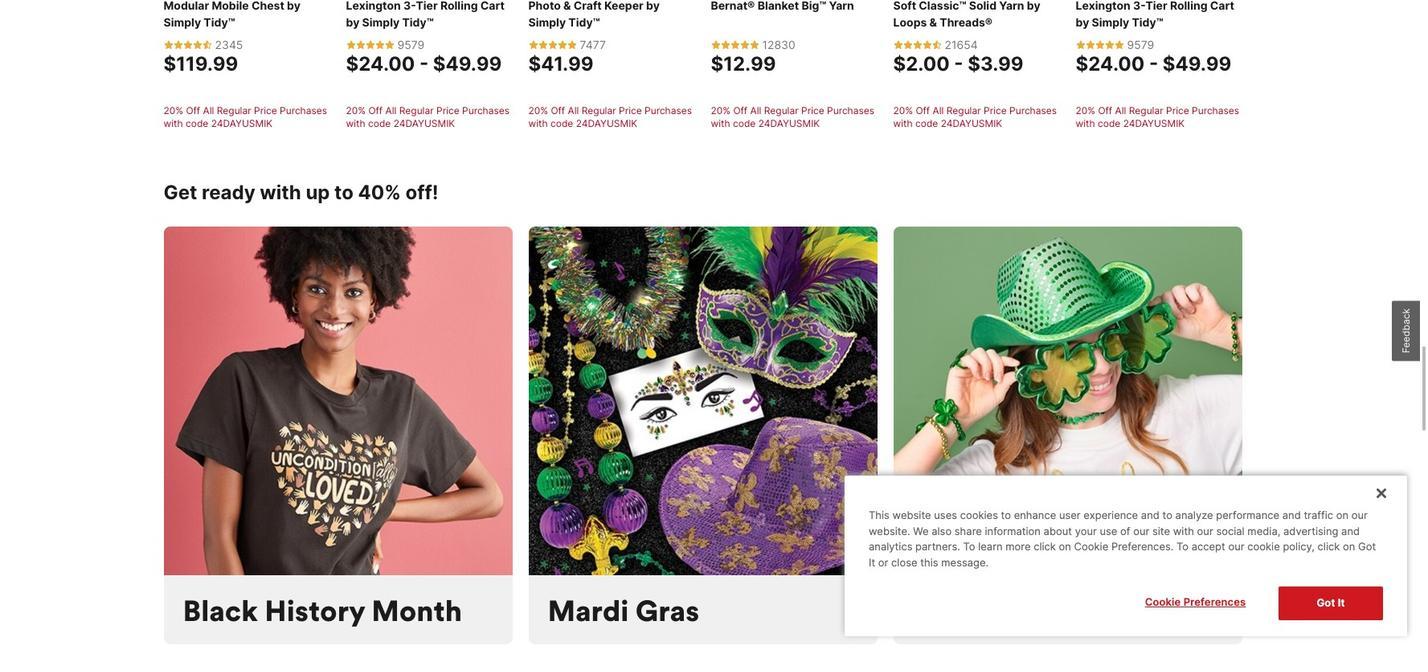 Task type: locate. For each thing, give the bounding box(es) containing it.
4 price from the left
[[802, 104, 825, 116]]

all
[[203, 104, 214, 116], [386, 104, 397, 116], [568, 104, 579, 116], [751, 104, 762, 116], [933, 104, 944, 116], [1116, 104, 1127, 116]]

rolling
[[440, 0, 478, 12], [1170, 0, 1208, 12]]

got down advertising
[[1317, 597, 1336, 610]]

1 horizontal spatial it
[[1338, 597, 1346, 610]]

0 horizontal spatial 9579
[[398, 38, 425, 51]]

traffic
[[1304, 509, 1334, 522]]

0 horizontal spatial rolling
[[440, 0, 478, 12]]

1 lexington from the left
[[346, 0, 401, 12]]

to down share
[[963, 541, 976, 553]]

1 price from the left
[[254, 104, 277, 116]]

1 horizontal spatial lexington 3-tier rolling cart by simply tidy™
[[1076, 0, 1235, 29]]

1 horizontal spatial &
[[930, 15, 937, 29]]

1 horizontal spatial cart
[[1211, 0, 1235, 12]]

african american woman in brown shirt with heart design image
[[164, 226, 513, 575]]

0 horizontal spatial -
[[420, 52, 429, 75]]

this
[[869, 509, 890, 522]]

media,
[[1248, 525, 1281, 538]]

on right 'policy,' at the right bottom of page
[[1343, 541, 1356, 553]]

1 20% off all regular price purchases with code 24dayusmik from the left
[[164, 104, 327, 129]]

2345
[[215, 38, 243, 51]]

got up got it button
[[1359, 541, 1377, 553]]

2 lexington 3-tier rolling cart by simply tidy™ from the left
[[1076, 0, 1235, 29]]

tier
[[416, 0, 438, 12], [1146, 0, 1168, 12]]

6 20% from the left
[[1076, 104, 1096, 116]]

2 regular from the left
[[399, 104, 434, 116]]

tidy™
[[204, 15, 235, 29], [402, 15, 434, 29], [569, 15, 600, 29], [1132, 15, 1164, 29]]

1 $24.00 from the left
[[346, 52, 415, 75]]

4 all from the left
[[751, 104, 762, 116]]

1 horizontal spatial lexington
[[1076, 0, 1131, 12]]

to
[[334, 181, 354, 204], [1001, 509, 1011, 522], [1163, 509, 1173, 522]]

learn
[[979, 541, 1003, 553]]

4 off from the left
[[734, 104, 748, 116]]

0 horizontal spatial it
[[869, 556, 876, 569]]

1 horizontal spatial to
[[1177, 541, 1189, 553]]

and
[[1142, 509, 1160, 522], [1283, 509, 1301, 522], [1342, 525, 1360, 538]]

and up advertising
[[1283, 509, 1301, 522]]

up
[[306, 181, 330, 204]]

cookie down your
[[1075, 541, 1109, 553]]

0 horizontal spatial &
[[564, 0, 571, 12]]

lexington 3-tier rolling cart by simply tidy™
[[346, 0, 505, 29], [1076, 0, 1235, 29]]

&
[[564, 0, 571, 12], [930, 15, 937, 29]]

0 vertical spatial &
[[564, 0, 571, 12]]

get ready with up to 40% off!
[[164, 181, 439, 204]]

1 click from the left
[[1034, 541, 1056, 553]]

4 24dayusmik from the left
[[759, 117, 820, 129]]

about
[[1044, 525, 1073, 538]]

mardi
[[548, 594, 629, 629]]

1 horizontal spatial tier
[[1146, 0, 1168, 12]]

0 vertical spatial cookie
[[1075, 541, 1109, 553]]

1 horizontal spatial click
[[1318, 541, 1340, 553]]

cookie
[[1075, 541, 1109, 553], [1145, 596, 1181, 609]]

0 horizontal spatial 3-
[[404, 0, 416, 12]]

simply inside modular mobile chest by simply tidy™
[[164, 15, 201, 29]]

1 horizontal spatial $24.00 - $49.99
[[1076, 52, 1232, 75]]

0 horizontal spatial got
[[1317, 597, 1336, 610]]

1 off from the left
[[186, 104, 200, 116]]

policy,
[[1283, 541, 1315, 553]]

advertising
[[1284, 525, 1339, 538]]

6 off from the left
[[1099, 104, 1113, 116]]

& inside soft classic™ solid yarn by loops & threads®
[[930, 15, 937, 29]]

it
[[869, 556, 876, 569], [1338, 597, 1346, 610]]

analytics
[[869, 541, 913, 553]]

your
[[1075, 525, 1097, 538]]

and up the site
[[1142, 509, 1160, 522]]

1 tier from the left
[[416, 0, 438, 12]]

it inside button
[[1338, 597, 1346, 610]]

0 horizontal spatial cookie
[[1075, 541, 1109, 553]]

1 3- from the left
[[404, 0, 416, 12]]

20%
[[164, 104, 183, 116], [346, 104, 366, 116], [529, 104, 548, 116], [711, 104, 731, 116], [894, 104, 913, 116], [1076, 104, 1096, 116]]

2 24dayusmik from the left
[[394, 117, 455, 129]]

0 horizontal spatial $24.00 - $49.99
[[346, 52, 502, 75]]

on
[[1337, 509, 1349, 522], [1059, 541, 1072, 553], [1343, 541, 1356, 553]]

2 cart from the left
[[1211, 0, 1235, 12]]

1 vertical spatial &
[[930, 15, 937, 29]]

1 all from the left
[[203, 104, 214, 116]]

black
[[183, 594, 258, 629]]

3 tidy™ from the left
[[569, 15, 600, 29]]

-
[[420, 52, 429, 75], [955, 52, 964, 75], [1150, 52, 1159, 75]]

2 horizontal spatial -
[[1150, 52, 1159, 75]]

1 tidy™ from the left
[[204, 15, 235, 29]]

got
[[1359, 541, 1377, 553], [1317, 597, 1336, 610]]

1 9579 from the left
[[398, 38, 425, 51]]

1 horizontal spatial 9579
[[1128, 38, 1155, 51]]

0 horizontal spatial to
[[334, 181, 354, 204]]

cookie left preferences
[[1145, 596, 1181, 609]]

or
[[879, 556, 889, 569]]

chest
[[252, 0, 285, 12]]

6 regular from the left
[[1129, 104, 1164, 116]]

it inside this website uses cookies to enhance user experience and to analyze performance and traffic on our website. we also share information about your use of our site with our social media, advertising and analytics partners. to learn more click on cookie preferences. to accept our cookie policy, click on got it or close this message.
[[869, 556, 876, 569]]

performance
[[1217, 509, 1280, 522]]

$41.99
[[529, 52, 594, 75]]

1 purchases from the left
[[280, 104, 327, 116]]

0 horizontal spatial click
[[1034, 541, 1056, 553]]

1 simply from the left
[[164, 15, 201, 29]]

2 3- from the left
[[1134, 0, 1146, 12]]

click down advertising
[[1318, 541, 1340, 553]]

$2.00
[[894, 52, 950, 75]]

enhance
[[1014, 509, 1057, 522]]

black history month link
[[164, 226, 513, 645]]

keeper
[[605, 0, 644, 12]]

history
[[265, 594, 365, 629]]

0 vertical spatial it
[[869, 556, 876, 569]]

it left or
[[869, 556, 876, 569]]

1 horizontal spatial -
[[955, 52, 964, 75]]

& left craft
[[564, 0, 571, 12]]

1 $49.99 from the left
[[433, 52, 502, 75]]

5 price from the left
[[984, 104, 1007, 116]]

6 20% off all regular price purchases with code 24dayusmik from the left
[[1076, 104, 1240, 129]]

click
[[1034, 541, 1056, 553], [1318, 541, 1340, 553]]

3-
[[404, 0, 416, 12], [1134, 0, 1146, 12]]

2 all from the left
[[386, 104, 397, 116]]

also
[[932, 525, 952, 538]]

1 vertical spatial it
[[1338, 597, 1346, 610]]

5 off from the left
[[916, 104, 930, 116]]

it down advertising
[[1338, 597, 1346, 610]]

9579
[[398, 38, 425, 51], [1128, 38, 1155, 51]]

1 vertical spatial cookie
[[1145, 596, 1181, 609]]

regular
[[217, 104, 251, 116], [399, 104, 434, 116], [582, 104, 616, 116], [764, 104, 799, 116], [947, 104, 981, 116], [1129, 104, 1164, 116]]

0 vertical spatial got
[[1359, 541, 1377, 553]]

black history month
[[183, 594, 462, 629]]

got inside this website uses cookies to enhance user experience and to analyze performance and traffic on our website. we also share information about your use of our site with our social media, advertising and analytics partners. to learn more click on cookie preferences. to accept our cookie policy, click on got it or close this message.
[[1359, 541, 1377, 553]]

$49.99
[[433, 52, 502, 75], [1163, 52, 1232, 75]]

our down social
[[1229, 541, 1245, 553]]

2 $24.00 - $49.99 from the left
[[1076, 52, 1232, 75]]

5 24dayusmik from the left
[[941, 117, 1003, 129]]

1 horizontal spatial rolling
[[1170, 0, 1208, 12]]

cart
[[481, 0, 505, 12], [1211, 0, 1235, 12]]

to
[[963, 541, 976, 553], [1177, 541, 1189, 553]]

on down about
[[1059, 541, 1072, 553]]

lexington
[[346, 0, 401, 12], [1076, 0, 1131, 12]]

2 9579 from the left
[[1128, 38, 1155, 51]]

2 $24.00 from the left
[[1076, 52, 1145, 75]]

4 20% off all regular price purchases with code 24dayusmik from the left
[[711, 104, 875, 129]]

2 rolling from the left
[[1170, 0, 1208, 12]]

$24.00 - $49.99
[[346, 52, 502, 75], [1076, 52, 1232, 75]]

0 horizontal spatial lexington
[[346, 0, 401, 12]]

6 all from the left
[[1116, 104, 1127, 116]]

$24.00
[[346, 52, 415, 75], [1076, 52, 1145, 75]]

to up information
[[1001, 509, 1011, 522]]

6 price from the left
[[1167, 104, 1190, 116]]

24dayusmik
[[211, 117, 273, 129], [394, 117, 455, 129], [576, 117, 638, 129], [759, 117, 820, 129], [941, 117, 1003, 129], [1124, 117, 1185, 129]]

code
[[186, 117, 209, 129], [368, 117, 391, 129], [551, 117, 574, 129], [733, 117, 756, 129], [916, 117, 939, 129], [1098, 117, 1121, 129]]

1 horizontal spatial 3-
[[1134, 0, 1146, 12]]

2 tier from the left
[[1146, 0, 1168, 12]]

and right advertising
[[1342, 525, 1360, 538]]

by inside soft classic™ solid yarn by loops & threads®
[[1027, 0, 1041, 12]]

to left accept
[[1177, 541, 1189, 553]]

solid
[[969, 0, 997, 12]]

20% off all regular price purchases with code 24dayusmik
[[164, 104, 327, 129], [346, 104, 510, 129], [529, 104, 692, 129], [711, 104, 875, 129], [894, 104, 1057, 129], [1076, 104, 1240, 129]]

0 horizontal spatial tier
[[416, 0, 438, 12]]

3 simply from the left
[[529, 15, 566, 29]]

purchases
[[280, 104, 327, 116], [462, 104, 510, 116], [645, 104, 692, 116], [827, 104, 875, 116], [1010, 104, 1057, 116], [1192, 104, 1240, 116]]

1 horizontal spatial and
[[1283, 509, 1301, 522]]

1 horizontal spatial to
[[1001, 509, 1011, 522]]

partners.
[[916, 541, 961, 553]]

1 horizontal spatial cookie
[[1145, 596, 1181, 609]]

1 horizontal spatial got
[[1359, 541, 1377, 553]]

2 - from the left
[[955, 52, 964, 75]]

to up the site
[[1163, 509, 1173, 522]]

0 horizontal spatial lexington 3-tier rolling cart by simply tidy™
[[346, 0, 505, 29]]

& down classic™
[[930, 15, 937, 29]]

soft classic™ solid yarn by loops & threads®
[[894, 0, 1041, 29]]

0 horizontal spatial $24.00
[[346, 52, 415, 75]]

0 horizontal spatial to
[[963, 541, 976, 553]]

1 cart from the left
[[481, 0, 505, 12]]

our up accept
[[1198, 525, 1214, 538]]

3 all from the left
[[568, 104, 579, 116]]

by
[[287, 0, 301, 12], [646, 0, 660, 12], [1027, 0, 1041, 12], [346, 15, 360, 29], [1076, 15, 1090, 29]]

click down about
[[1034, 541, 1056, 553]]

soft
[[894, 0, 917, 12]]

modular mobile chest by simply tidy™
[[164, 0, 301, 29]]

website.
[[869, 525, 911, 538]]

with
[[164, 117, 183, 129], [346, 117, 366, 129], [529, 117, 548, 129], [711, 117, 731, 129], [894, 117, 913, 129], [1076, 117, 1096, 129], [260, 181, 301, 204], [1174, 525, 1195, 538]]

1 horizontal spatial $24.00
[[1076, 52, 1145, 75]]

1 24dayusmik from the left
[[211, 117, 273, 129]]

to right 'up' at the left of page
[[334, 181, 354, 204]]

1 vertical spatial got
[[1317, 597, 1336, 610]]

0 horizontal spatial $49.99
[[433, 52, 502, 75]]

0 horizontal spatial cart
[[481, 0, 505, 12]]

preferences
[[1184, 596, 1246, 609]]

12830
[[763, 38, 796, 51]]

by inside photo & craft keeper by simply tidy™
[[646, 0, 660, 12]]

2 click from the left
[[1318, 541, 1340, 553]]

photo & craft keeper by simply tidy™
[[529, 0, 660, 29]]

1 horizontal spatial $49.99
[[1163, 52, 1232, 75]]

simply
[[164, 15, 201, 29], [362, 15, 400, 29], [529, 15, 566, 29], [1092, 15, 1130, 29]]



Task type: vqa. For each thing, say whether or not it's contained in the screenshot.
'bowl'
no



Task type: describe. For each thing, give the bounding box(es) containing it.
cookie preferences button
[[1126, 587, 1266, 619]]

our right traffic
[[1352, 509, 1368, 522]]

$2.00 - $3.99
[[894, 52, 1024, 75]]

website
[[893, 509, 932, 522]]

mobile
[[212, 0, 249, 12]]

off!
[[406, 181, 439, 204]]

close
[[892, 556, 918, 569]]

1 rolling from the left
[[440, 0, 478, 12]]

month
[[372, 594, 462, 629]]

craft
[[574, 0, 602, 12]]

accept
[[1192, 541, 1226, 553]]

4 20% from the left
[[711, 104, 731, 116]]

use
[[1100, 525, 1118, 538]]

2 lexington from the left
[[1076, 0, 1131, 12]]

5 20% off all regular price purchases with code 24dayusmik from the left
[[894, 104, 1057, 129]]

3 off from the left
[[551, 104, 565, 116]]

modular
[[164, 0, 209, 12]]

user
[[1060, 509, 1081, 522]]

cookie inside this website uses cookies to enhance user experience and to analyze performance and traffic on our website. we also share information about your use of our site with our social media, advertising and analytics partners. to learn more click on cookie preferences. to accept our cookie policy, click on got it or close this message.
[[1075, 541, 1109, 553]]

5 all from the left
[[933, 104, 944, 116]]

2 20% off all regular price purchases with code 24dayusmik from the left
[[346, 104, 510, 129]]

got inside button
[[1317, 597, 1336, 610]]

3 24dayusmik from the left
[[576, 117, 638, 129]]

white woman holding shamrock glasses in green cowboy hat image
[[894, 226, 1243, 575]]

4 simply from the left
[[1092, 15, 1130, 29]]

4 code from the left
[[733, 117, 756, 129]]

4 tidy™ from the left
[[1132, 15, 1164, 29]]

tidy™ inside photo & craft keeper by simply tidy™
[[569, 15, 600, 29]]

6 code from the left
[[1098, 117, 1121, 129]]

4 purchases from the left
[[827, 104, 875, 116]]

3 code from the left
[[551, 117, 574, 129]]

1 regular from the left
[[217, 104, 251, 116]]

$3.99
[[968, 52, 1024, 75]]

2 tidy™ from the left
[[402, 15, 434, 29]]

we
[[914, 525, 929, 538]]

yarn
[[1000, 0, 1025, 12]]

ready
[[202, 181, 255, 204]]

social
[[1217, 525, 1245, 538]]

5 purchases from the left
[[1010, 104, 1057, 116]]

get
[[164, 181, 197, 204]]

this website uses cookies to enhance user experience and to analyze performance and traffic on our website. we also share information about your use of our site with our social media, advertising and analytics partners. to learn more click on cookie preferences. to accept our cookie policy, click on got it or close this message.
[[869, 509, 1377, 569]]

6 24dayusmik from the left
[[1124, 117, 1185, 129]]

analyze
[[1176, 509, 1214, 522]]

3 regular from the left
[[582, 104, 616, 116]]

2 to from the left
[[1177, 541, 1189, 553]]

0 horizontal spatial and
[[1142, 509, 1160, 522]]

2 simply from the left
[[362, 15, 400, 29]]

2 code from the left
[[368, 117, 391, 129]]

uses
[[934, 509, 958, 522]]

5 20% from the left
[[894, 104, 913, 116]]

1 lexington 3-tier rolling cart by simply tidy™ from the left
[[346, 0, 505, 29]]

threads®
[[940, 15, 993, 29]]

on right traffic
[[1337, 509, 1349, 522]]

& inside photo & craft keeper by simply tidy™
[[564, 0, 571, 12]]

experience
[[1084, 509, 1139, 522]]

4 regular from the left
[[764, 104, 799, 116]]

3 20% from the left
[[529, 104, 548, 116]]

cookie
[[1248, 541, 1281, 553]]

2 horizontal spatial to
[[1163, 509, 1173, 522]]

with inside this website uses cookies to enhance user experience and to analyze performance and traffic on our website. we also share information about your use of our site with our social media, advertising and analytics partners. to learn more click on cookie preferences. to accept our cookie policy, click on got it or close this message.
[[1174, 525, 1195, 538]]

3 price from the left
[[619, 104, 642, 116]]

5 code from the left
[[916, 117, 939, 129]]

21654
[[945, 38, 978, 51]]

1 code from the left
[[186, 117, 209, 129]]

2 20% from the left
[[346, 104, 366, 116]]

our up the preferences.
[[1134, 525, 1150, 538]]

5 regular from the left
[[947, 104, 981, 116]]

3 purchases from the left
[[645, 104, 692, 116]]

message.
[[942, 556, 989, 569]]

6 purchases from the left
[[1192, 104, 1240, 116]]

preferences.
[[1112, 541, 1174, 553]]

$119.99
[[164, 52, 238, 75]]

more
[[1006, 541, 1031, 553]]

photo
[[529, 0, 561, 12]]

simply inside photo & craft keeper by simply tidy™
[[529, 15, 566, 29]]

got it button
[[1279, 587, 1384, 621]]

1 - from the left
[[420, 52, 429, 75]]

by inside modular mobile chest by simply tidy™
[[287, 0, 301, 12]]

1 20% from the left
[[164, 104, 183, 116]]

cookies
[[960, 509, 998, 522]]

2 horizontal spatial and
[[1342, 525, 1360, 538]]

to for up
[[334, 181, 354, 204]]

mardi gras
[[548, 594, 700, 629]]

classic™
[[919, 0, 967, 12]]

tidy™ inside modular mobile chest by simply tidy™
[[204, 15, 235, 29]]

of
[[1121, 525, 1131, 538]]

cookie preferences
[[1145, 596, 1246, 609]]

gras
[[636, 594, 700, 629]]

2 purchases from the left
[[462, 104, 510, 116]]

mardi gras link
[[529, 226, 878, 645]]

2 $49.99 from the left
[[1163, 52, 1232, 75]]

3 - from the left
[[1150, 52, 1159, 75]]

to for cookies
[[1001, 509, 1011, 522]]

site
[[1153, 525, 1171, 538]]

this
[[921, 556, 939, 569]]

share
[[955, 525, 982, 538]]

2 off from the left
[[369, 104, 383, 116]]

1 to from the left
[[963, 541, 976, 553]]

cookie inside cookie preferences button
[[1145, 596, 1181, 609]]

$12.99
[[711, 52, 776, 75]]

40%
[[358, 181, 401, 204]]

loops
[[894, 15, 927, 29]]

1 $24.00 - $49.99 from the left
[[346, 52, 502, 75]]

assorted mardi gras party supplies image
[[529, 226, 878, 575]]

information
[[985, 525, 1041, 538]]

got it
[[1317, 597, 1346, 610]]

2 price from the left
[[437, 104, 460, 116]]

7477
[[580, 38, 606, 51]]

3 20% off all regular price purchases with code 24dayusmik from the left
[[529, 104, 692, 129]]



